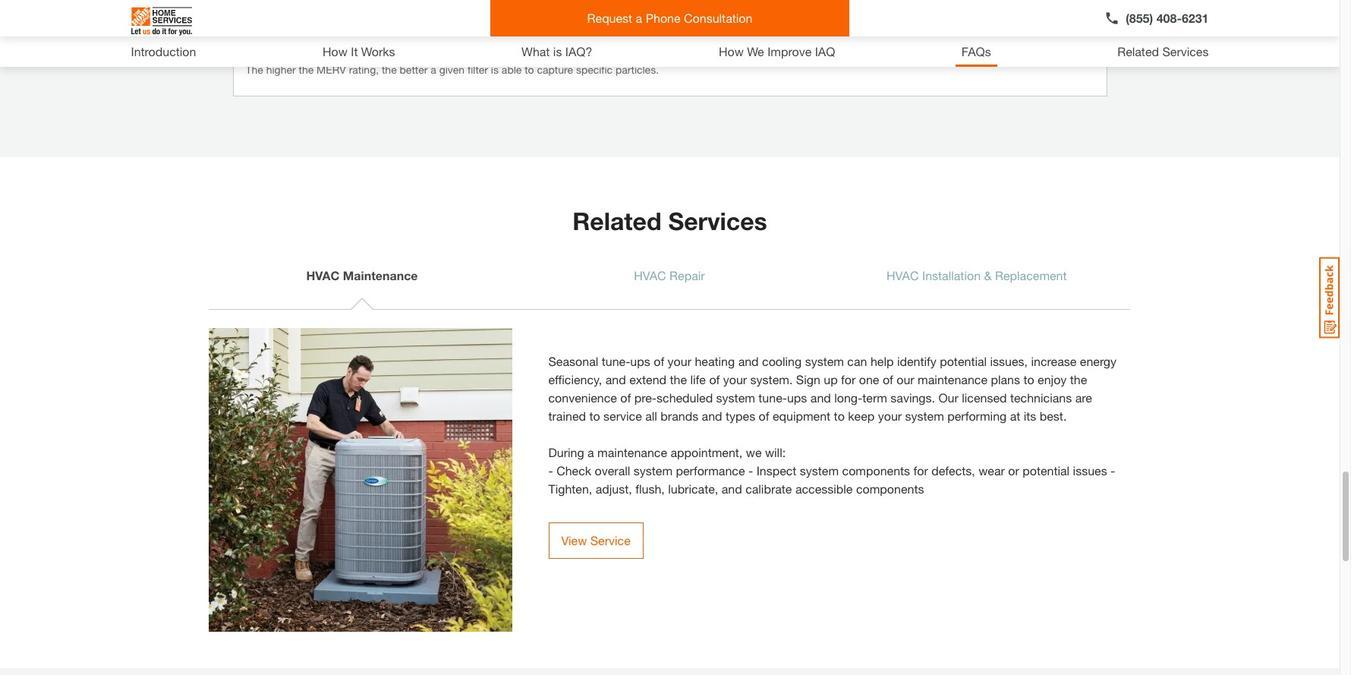 Task type: vqa. For each thing, say whether or not it's contained in the screenshot.
bottom :
no



Task type: describe. For each thing, give the bounding box(es) containing it.
a inside button
[[636, 11, 643, 25]]

the level of filtration offered by hepa filters are measured by a merv rating. merv is short for minimum efficiency reporting values, which describes the size of particles a filter can capture.
[[246, 15, 1076, 44]]

overall
[[595, 463, 631, 478]]

performing
[[948, 409, 1007, 423]]

measured
[[472, 15, 519, 28]]

are inside seasonal tune-ups of your heating and cooling system can help identify potential issues, increase energy efficiency, and extend the life of your system. sign up for one of our maintenance plans to enjoy the convenience of pre-scheduled system tune-ups and long-term savings. our licensed technicians are trained to service all brands and types of equipment to keep your system performing at its best.
[[1076, 390, 1093, 405]]

replacement
[[996, 268, 1067, 283]]

1 horizontal spatial related services
[[1118, 44, 1209, 58]]

a inside during a maintenance appointment, we will: - check overall system performance - inspect system components for defects, wear or potential issues  - tighten, adjust, flush, lubricate, and calibrate accessible components
[[588, 445, 594, 459]]

appointment,
[[671, 445, 743, 459]]

works
[[361, 44, 395, 58]]

equipment
[[773, 409, 831, 423]]

0 horizontal spatial related services
[[573, 207, 768, 235]]

trained
[[549, 409, 586, 423]]

potential inside seasonal tune-ups of your heating and cooling system can help identify potential issues, increase energy efficiency, and extend the life of your system. sign up for one of our maintenance plans to enjoy the convenience of pre-scheduled system tune-ups and long-term savings. our licensed technicians are trained to service all brands and types of equipment to keep your system performing at its best.
[[940, 354, 987, 368]]

particles.
[[616, 63, 659, 76]]

best.
[[1040, 409, 1067, 423]]

life
[[691, 372, 706, 387]]

plans
[[991, 372, 1021, 387]]

1 horizontal spatial merv
[[545, 15, 574, 28]]

adjust,
[[596, 482, 632, 496]]

maintenance
[[343, 268, 418, 283]]

view service
[[562, 533, 631, 548]]

the for the level of filtration offered by hepa filters are measured by a merv rating. merv is short for minimum efficiency reporting values, which describes the size of particles a filter can capture.
[[246, 15, 263, 28]]

6231
[[1182, 11, 1209, 25]]

0 vertical spatial components
[[843, 463, 911, 478]]

able
[[502, 63, 522, 76]]

hvac for hvac repair
[[634, 268, 667, 283]]

what
[[522, 44, 550, 58]]

types
[[726, 409, 756, 423]]

1 horizontal spatial tune-
[[759, 390, 788, 405]]

view
[[562, 533, 587, 548]]

check
[[557, 463, 592, 478]]

inspect
[[757, 463, 797, 478]]

potential inside during a maintenance appointment, we will: - check overall system performance - inspect system components for defects, wear or potential issues  - tighten, adjust, flush, lubricate, and calibrate accessible components
[[1023, 463, 1070, 478]]

do it for you logo image
[[131, 1, 192, 42]]

system up accessible
[[800, 463, 839, 478]]

technicians
[[1011, 390, 1072, 405]]

(855)
[[1126, 11, 1154, 25]]

heating
[[695, 354, 735, 368]]

given
[[439, 63, 465, 76]]

are inside the level of filtration offered by hepa filters are measured by a merv rating. merv is short for minimum efficiency reporting values, which describes the size of particles a filter can capture.
[[454, 15, 469, 28]]

hvac maintenance
[[306, 268, 418, 283]]

term
[[863, 390, 888, 405]]

iaq?
[[566, 44, 593, 58]]

feedback link image
[[1320, 257, 1340, 339]]

of right size
[[992, 15, 1001, 28]]

we
[[746, 445, 762, 459]]

lubricate,
[[668, 482, 719, 496]]

how for how it works
[[323, 44, 348, 58]]

and left types at the bottom right of the page
[[702, 409, 723, 423]]

level
[[266, 15, 288, 28]]

3 - from the left
[[1111, 463, 1116, 478]]

(855) 408-6231
[[1126, 11, 1209, 25]]

service
[[591, 533, 631, 548]]

repair
[[670, 268, 705, 283]]

defects,
[[932, 463, 976, 478]]

during
[[549, 445, 584, 459]]

request
[[587, 11, 633, 25]]

pre-
[[635, 390, 657, 405]]

keep
[[849, 409, 875, 423]]

0 horizontal spatial related
[[573, 207, 662, 235]]

the up scheduled
[[670, 372, 687, 387]]

seasonal
[[549, 354, 599, 368]]

specific
[[576, 63, 613, 76]]

help
[[871, 354, 894, 368]]

system up types at the bottom right of the page
[[717, 390, 756, 405]]

calibrate
[[746, 482, 792, 496]]

hvac installation & replacement
[[887, 268, 1067, 283]]

of up extend
[[654, 354, 665, 368]]

to up technicians
[[1024, 372, 1035, 387]]

for inside the level of filtration offered by hepa filters are measured by a merv rating. merv is short for minimum efficiency reporting values, which describes the size of particles a filter can capture.
[[680, 15, 693, 28]]

we
[[747, 44, 765, 58]]

it
[[351, 44, 358, 58]]

enjoy
[[1038, 372, 1067, 387]]

and inside during a maintenance appointment, we will: - check overall system performance - inspect system components for defects, wear or potential issues  - tighten, adjust, flush, lubricate, and calibrate accessible components
[[722, 482, 743, 496]]

minimum
[[696, 15, 740, 28]]

request a phone consultation button
[[490, 0, 850, 36]]

the right higher
[[299, 63, 314, 76]]

particles
[[1004, 15, 1044, 28]]

and left extend
[[606, 372, 626, 387]]

for inside during a maintenance appointment, we will: - check overall system performance - inspect system components for defects, wear or potential issues  - tighten, adjust, flush, lubricate, and calibrate accessible components
[[914, 463, 929, 478]]

of up service
[[621, 390, 631, 405]]

installation
[[923, 268, 981, 283]]

brands
[[661, 409, 699, 423]]

filter inside the level of filtration offered by hepa filters are measured by a merv rating. merv is short for minimum efficiency reporting values, which describes the size of particles a filter can capture.
[[1056, 15, 1076, 28]]

of right types at the bottom right of the page
[[759, 409, 770, 423]]

to down convenience at bottom left
[[590, 409, 600, 423]]

1 vertical spatial your
[[724, 372, 747, 387]]

of right life
[[710, 372, 720, 387]]

0 vertical spatial tune-
[[602, 354, 631, 368]]

all
[[646, 409, 658, 423]]

cooling
[[763, 354, 802, 368]]

of left our
[[883, 372, 894, 387]]

offered
[[344, 15, 377, 28]]

hepa
[[395, 15, 422, 28]]

energy
[[1081, 354, 1117, 368]]

to down long-
[[834, 409, 845, 423]]

to right the able
[[525, 63, 534, 76]]

at
[[1011, 409, 1021, 423]]

request a phone consultation
[[587, 11, 753, 25]]

performance
[[676, 463, 745, 478]]

0 horizontal spatial your
[[668, 354, 692, 368]]

0 horizontal spatial ups
[[631, 354, 651, 368]]

seasonal tune-ups of your heating and cooling system can help identify potential issues, increase energy efficiency, and extend the life of your system. sign up for one of our maintenance plans to enjoy the convenience of pre-scheduled system tune-ups and long-term savings. our licensed technicians are trained to service all brands and types of equipment to keep your system performing at its best.
[[549, 354, 1117, 423]]

better
[[400, 63, 428, 76]]

efficiency
[[743, 15, 787, 28]]

issues,
[[991, 354, 1028, 368]]

during a maintenance appointment, we will: - check overall system performance - inspect system components for defects, wear or potential issues  - tighten, adjust, flush, lubricate, and calibrate accessible components
[[549, 445, 1116, 496]]

how it works
[[323, 44, 395, 58]]

savings.
[[891, 390, 936, 405]]

maintenance inside during a maintenance appointment, we will: - check overall system performance - inspect system components for defects, wear or potential issues  - tighten, adjust, flush, lubricate, and calibrate accessible components
[[598, 445, 668, 459]]

the inside the level of filtration offered by hepa filters are measured by a merv rating. merv is short for minimum efficiency reporting values, which describes the size of particles a filter can capture.
[[952, 15, 967, 28]]

maintenance inside seasonal tune-ups of your heating and cooling system can help identify potential issues, increase energy efficiency, and extend the life of your system. sign up for one of our maintenance plans to enjoy the convenience of pre-scheduled system tune-ups and long-term savings. our licensed technicians are trained to service all brands and types of equipment to keep your system performing at its best.
[[918, 372, 988, 387]]



Task type: locate. For each thing, give the bounding box(es) containing it.
3 hvac from the left
[[887, 268, 919, 283]]

licensed
[[962, 390, 1007, 405]]

0 horizontal spatial can
[[246, 31, 263, 44]]

how left we
[[719, 44, 744, 58]]

a left the given
[[431, 63, 437, 76]]

1 vertical spatial related services
[[573, 207, 768, 235]]

0 vertical spatial services
[[1163, 44, 1209, 58]]

introduction
[[131, 44, 196, 58]]

2 vertical spatial for
[[914, 463, 929, 478]]

services down 6231
[[1163, 44, 1209, 58]]

is up capture in the left top of the page
[[554, 44, 562, 58]]

1 horizontal spatial potential
[[1023, 463, 1070, 478]]

0 vertical spatial potential
[[940, 354, 987, 368]]

maintenance up "our" in the right of the page
[[918, 372, 988, 387]]

2 horizontal spatial hvac
[[887, 268, 919, 283]]

accessible
[[796, 482, 853, 496]]

your up life
[[668, 354, 692, 368]]

0 horizontal spatial by
[[380, 15, 392, 28]]

system down savings.
[[906, 409, 945, 423]]

0 horizontal spatial -
[[549, 463, 553, 478]]

maintenance
[[918, 372, 988, 387], [598, 445, 668, 459]]

how we improve iaq
[[719, 44, 836, 58]]

-
[[549, 463, 553, 478], [749, 463, 754, 478], [1111, 463, 1116, 478]]

the higher the merv rating, the better a given filter is able to capture specific particles.
[[246, 63, 659, 76]]

components right accessible
[[857, 482, 925, 496]]

1 horizontal spatial services
[[1163, 44, 1209, 58]]

consultation
[[684, 11, 753, 25]]

service
[[604, 409, 642, 423]]

and down up
[[811, 390, 831, 405]]

hvac for hvac maintenance
[[306, 268, 340, 283]]

0 vertical spatial the
[[246, 15, 263, 28]]

0 horizontal spatial for
[[680, 15, 693, 28]]

related services down (855) 408-6231 link
[[1118, 44, 1209, 58]]

1 vertical spatial components
[[857, 482, 925, 496]]

related
[[1118, 44, 1160, 58], [573, 207, 662, 235]]

a left phone
[[636, 11, 643, 25]]

0 horizontal spatial hvac
[[306, 268, 340, 283]]

2 the from the top
[[246, 63, 263, 76]]

to
[[525, 63, 534, 76], [1024, 372, 1035, 387], [590, 409, 600, 423], [834, 409, 845, 423]]

can
[[246, 31, 263, 44], [848, 354, 868, 368]]

system up 'flush,'
[[634, 463, 673, 478]]

efficiency,
[[549, 372, 602, 387]]

how left it
[[323, 44, 348, 58]]

maintenance up overall
[[598, 445, 668, 459]]

iaq
[[815, 44, 836, 58]]

0 vertical spatial filter
[[1056, 15, 1076, 28]]

2 horizontal spatial merv
[[610, 15, 639, 28]]

scheduled
[[657, 390, 713, 405]]

by up the what
[[522, 15, 533, 28]]

is inside the level of filtration offered by hepa filters are measured by a merv rating. merv is short for minimum efficiency reporting values, which describes the size of particles a filter can capture.
[[642, 15, 650, 28]]

higher
[[266, 63, 296, 76]]

for right short
[[680, 15, 693, 28]]

are down 'energy'
[[1076, 390, 1093, 405]]

filter right the given
[[468, 63, 488, 76]]

wear
[[979, 463, 1005, 478]]

the for the higher the merv rating, the better a given filter is able to capture specific particles.
[[246, 63, 263, 76]]

- left check
[[549, 463, 553, 478]]

hvac left the repair
[[634, 268, 667, 283]]

1 - from the left
[[549, 463, 553, 478]]

merv
[[545, 15, 574, 28], [610, 15, 639, 28], [317, 63, 346, 76]]

can inside seasonal tune-ups of your heating and cooling system can help identify potential issues, increase energy efficiency, and extend the life of your system. sign up for one of our maintenance plans to enjoy the convenience of pre-scheduled system tune-ups and long-term savings. our licensed technicians are trained to service all brands and types of equipment to keep your system performing at its best.
[[848, 354, 868, 368]]

0 horizontal spatial maintenance
[[598, 445, 668, 459]]

1 vertical spatial for
[[842, 372, 856, 387]]

1 horizontal spatial related
[[1118, 44, 1160, 58]]

by left hepa
[[380, 15, 392, 28]]

1 vertical spatial are
[[1076, 390, 1093, 405]]

1 hvac from the left
[[306, 268, 340, 283]]

2 by from the left
[[522, 15, 533, 28]]

potential up "our" in the right of the page
[[940, 354, 987, 368]]

sign
[[796, 372, 821, 387]]

0 horizontal spatial potential
[[940, 354, 987, 368]]

the
[[246, 15, 263, 28], [246, 63, 263, 76]]

1 vertical spatial filter
[[468, 63, 488, 76]]

is left the able
[[491, 63, 499, 76]]

a up the what
[[536, 15, 542, 28]]

1 horizontal spatial hvac
[[634, 268, 667, 283]]

- right issues
[[1111, 463, 1116, 478]]

related services
[[1118, 44, 1209, 58], [573, 207, 768, 235]]

1 horizontal spatial for
[[842, 372, 856, 387]]

1 horizontal spatial ups
[[788, 390, 808, 405]]

what is iaq?
[[522, 44, 593, 58]]

2 horizontal spatial for
[[914, 463, 929, 478]]

how for how we improve iaq
[[719, 44, 744, 58]]

1 horizontal spatial filter
[[1056, 15, 1076, 28]]

1 how from the left
[[323, 44, 348, 58]]

can up the one
[[848, 354, 868, 368]]

1 by from the left
[[380, 15, 392, 28]]

filtration
[[303, 15, 341, 28]]

system.
[[751, 372, 793, 387]]

ups up extend
[[631, 354, 651, 368]]

can inside the level of filtration offered by hepa filters are measured by a merv rating. merv is short for minimum efficiency reporting values, which describes the size of particles a filter can capture.
[[246, 31, 263, 44]]

rating,
[[349, 63, 379, 76]]

potential right or
[[1023, 463, 1070, 478]]

2 horizontal spatial your
[[878, 409, 902, 423]]

2 horizontal spatial is
[[642, 15, 650, 28]]

0 vertical spatial can
[[246, 31, 263, 44]]

the
[[952, 15, 967, 28], [299, 63, 314, 76], [382, 63, 397, 76], [670, 372, 687, 387], [1071, 372, 1088, 387]]

components
[[843, 463, 911, 478], [857, 482, 925, 496]]

1 horizontal spatial -
[[749, 463, 754, 478]]

related services up hvac repair
[[573, 207, 768, 235]]

capture
[[537, 63, 573, 76]]

2 vertical spatial your
[[878, 409, 902, 423]]

extend
[[630, 372, 667, 387]]

1 vertical spatial services
[[669, 207, 768, 235]]

0 vertical spatial is
[[642, 15, 650, 28]]

is left short
[[642, 15, 650, 28]]

for inside seasonal tune-ups of your heating and cooling system can help identify potential issues, increase energy efficiency, and extend the life of your system. sign up for one of our maintenance plans to enjoy the convenience of pre-scheduled system tune-ups and long-term savings. our licensed technicians are trained to service all brands and types of equipment to keep your system performing at its best.
[[842, 372, 856, 387]]

1 horizontal spatial your
[[724, 372, 747, 387]]

view service link
[[549, 523, 644, 559]]

2 horizontal spatial -
[[1111, 463, 1116, 478]]

the left size
[[952, 15, 967, 28]]

- down we
[[749, 463, 754, 478]]

0 horizontal spatial filter
[[468, 63, 488, 76]]

0 vertical spatial maintenance
[[918, 372, 988, 387]]

improve
[[768, 44, 812, 58]]

up
[[824, 372, 838, 387]]

1 vertical spatial can
[[848, 354, 868, 368]]

1 horizontal spatial how
[[719, 44, 744, 58]]

hvac repair
[[634, 268, 705, 283]]

1 vertical spatial tune-
[[759, 390, 788, 405]]

convenience
[[549, 390, 617, 405]]

services
[[1163, 44, 1209, 58], [669, 207, 768, 235]]

values,
[[836, 15, 869, 28]]

merv up what is iaq?
[[545, 15, 574, 28]]

the right enjoy
[[1071, 372, 1088, 387]]

components up accessible
[[843, 463, 911, 478]]

0 horizontal spatial tune-
[[602, 354, 631, 368]]

of
[[291, 15, 300, 28], [992, 15, 1001, 28], [654, 354, 665, 368], [710, 372, 720, 387], [883, 372, 894, 387], [621, 390, 631, 405], [759, 409, 770, 423]]

are
[[454, 15, 469, 28], [1076, 390, 1093, 405]]

or
[[1009, 463, 1020, 478]]

increase
[[1032, 354, 1077, 368]]

services up the repair
[[669, 207, 768, 235]]

1 vertical spatial ups
[[788, 390, 808, 405]]

1 vertical spatial potential
[[1023, 463, 1070, 478]]

0 vertical spatial related services
[[1118, 44, 1209, 58]]

2 how from the left
[[719, 44, 744, 58]]

for right up
[[842, 372, 856, 387]]

0 horizontal spatial merv
[[317, 63, 346, 76]]

hvac left maintenance
[[306, 268, 340, 283]]

system up up
[[806, 354, 844, 368]]

0 vertical spatial related
[[1118, 44, 1160, 58]]

1 horizontal spatial can
[[848, 354, 868, 368]]

&
[[985, 268, 992, 283]]

long-
[[835, 390, 863, 405]]

2 hvac from the left
[[634, 268, 667, 283]]

1 vertical spatial related
[[573, 207, 662, 235]]

one
[[860, 372, 880, 387]]

flush,
[[636, 482, 665, 496]]

0 vertical spatial for
[[680, 15, 693, 28]]

and up system.
[[739, 354, 759, 368]]

your
[[668, 354, 692, 368], [724, 372, 747, 387], [878, 409, 902, 423]]

merv left the rating,
[[317, 63, 346, 76]]

related down (855)
[[1118, 44, 1160, 58]]

identify
[[898, 354, 937, 368]]

capture.
[[266, 31, 305, 44]]

merv right rating.
[[610, 15, 639, 28]]

the left higher
[[246, 63, 263, 76]]

is
[[642, 15, 650, 28], [554, 44, 562, 58], [491, 63, 499, 76]]

are right filters
[[454, 15, 469, 28]]

1 the from the top
[[246, 15, 263, 28]]

the left level
[[246, 15, 263, 28]]

hvac for hvac installation & replacement
[[887, 268, 919, 283]]

of right level
[[291, 15, 300, 28]]

its
[[1024, 409, 1037, 423]]

filter right particles
[[1056, 15, 1076, 28]]

(855) 408-6231 link
[[1105, 9, 1209, 27]]

tune- down system.
[[759, 390, 788, 405]]

related up hvac repair
[[573, 207, 662, 235]]

system
[[806, 354, 844, 368], [717, 390, 756, 405], [906, 409, 945, 423], [634, 463, 673, 478], [800, 463, 839, 478]]

the inside the level of filtration offered by hepa filters are measured by a merv rating. merv is short for minimum efficiency reporting values, which describes the size of particles a filter can capture.
[[246, 15, 263, 28]]

issues
[[1074, 463, 1108, 478]]

can left the capture.
[[246, 31, 263, 44]]

a right particles
[[1047, 15, 1053, 28]]

tune-
[[602, 354, 631, 368], [759, 390, 788, 405]]

1 horizontal spatial are
[[1076, 390, 1093, 405]]

ups
[[631, 354, 651, 368], [788, 390, 808, 405]]

rating.
[[577, 15, 607, 28]]

and down performance
[[722, 482, 743, 496]]

2 - from the left
[[749, 463, 754, 478]]

reporting
[[790, 15, 833, 28]]

describes
[[903, 15, 949, 28]]

0 vertical spatial your
[[668, 354, 692, 368]]

0 vertical spatial ups
[[631, 354, 651, 368]]

0 horizontal spatial services
[[669, 207, 768, 235]]

your down heating
[[724, 372, 747, 387]]

will:
[[765, 445, 786, 459]]

1 vertical spatial maintenance
[[598, 445, 668, 459]]

and
[[739, 354, 759, 368], [606, 372, 626, 387], [811, 390, 831, 405], [702, 409, 723, 423], [722, 482, 743, 496]]

for
[[680, 15, 693, 28], [842, 372, 856, 387], [914, 463, 929, 478]]

the down works
[[382, 63, 397, 76]]

your down term
[[878, 409, 902, 423]]

0 horizontal spatial how
[[323, 44, 348, 58]]

0 vertical spatial are
[[454, 15, 469, 28]]

0 horizontal spatial are
[[454, 15, 469, 28]]

a right during
[[588, 445, 594, 459]]

tune- up extend
[[602, 354, 631, 368]]

ups up 'equipment'
[[788, 390, 808, 405]]

how
[[323, 44, 348, 58], [719, 44, 744, 58]]

which
[[872, 15, 900, 28]]

our
[[897, 372, 915, 387]]

1 horizontal spatial maintenance
[[918, 372, 988, 387]]

our
[[939, 390, 959, 405]]

short
[[653, 15, 677, 28]]

408-
[[1157, 11, 1182, 25]]

hvac left installation
[[887, 268, 919, 283]]

for left defects,
[[914, 463, 929, 478]]

2 vertical spatial is
[[491, 63, 499, 76]]

1 horizontal spatial by
[[522, 15, 533, 28]]

1 horizontal spatial is
[[554, 44, 562, 58]]

size
[[970, 15, 989, 28]]

1 vertical spatial is
[[554, 44, 562, 58]]

0 horizontal spatial is
[[491, 63, 499, 76]]

1 vertical spatial the
[[246, 63, 263, 76]]



